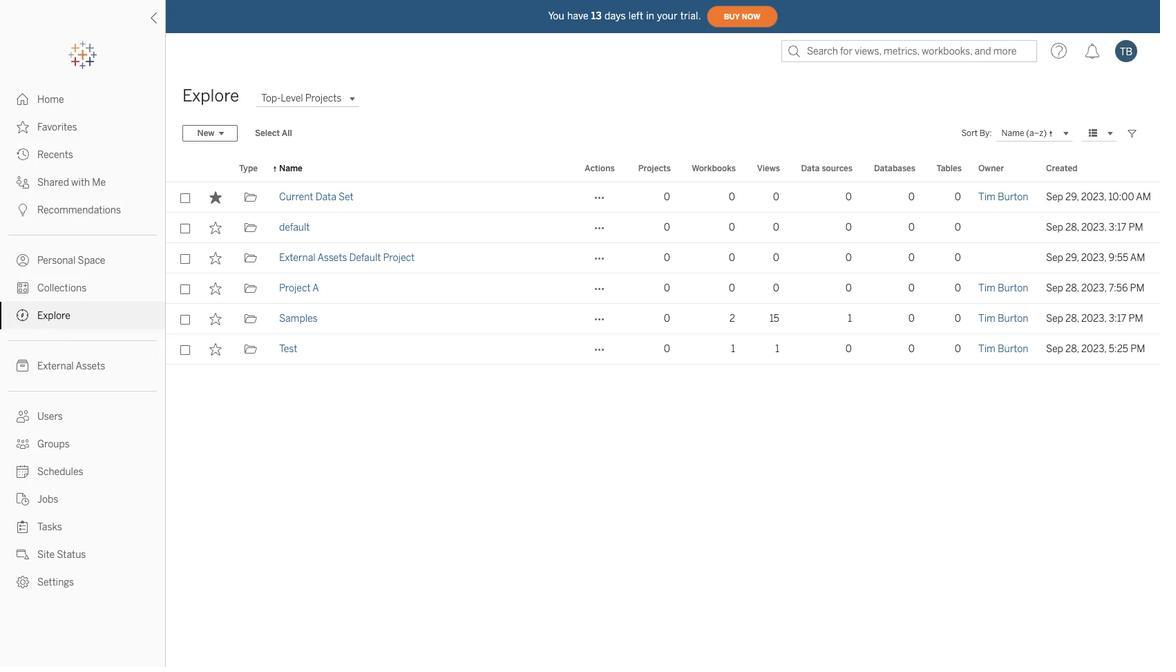 Task type: vqa. For each thing, say whether or not it's contained in the screenshot.


Task type: locate. For each thing, give the bounding box(es) containing it.
by text only_f5he34f image inside explore link
[[17, 310, 29, 322]]

by text only_f5he34f image left recents
[[17, 149, 29, 161]]

4 28, from the top
[[1066, 343, 1079, 355]]

workbooks
[[692, 164, 736, 173]]

name up current
[[279, 164, 303, 173]]

28, left 5:25
[[1066, 343, 1079, 355]]

1 vertical spatial data
[[316, 191, 336, 203]]

by text only_f5he34f image left "schedules"
[[17, 466, 29, 478]]

Search for views, metrics, workbooks, and more text field
[[782, 40, 1037, 62]]

1 tim burton link from the top
[[979, 182, 1029, 213]]

cell
[[970, 213, 1038, 243], [970, 243, 1038, 274]]

by text only_f5he34f image inside recommendations link
[[17, 204, 29, 216]]

assets left default
[[317, 252, 347, 264]]

29, for sep 29, 2023, 9:55 am
[[1066, 252, 1079, 264]]

sep
[[1046, 191, 1064, 203], [1046, 222, 1064, 234], [1046, 252, 1064, 264], [1046, 283, 1064, 294], [1046, 313, 1064, 325], [1046, 343, 1064, 355]]

1 vertical spatial 3:17
[[1109, 313, 1127, 325]]

6 sep from the top
[[1046, 343, 1064, 355]]

1 vertical spatial assets
[[76, 361, 105, 373]]

0 vertical spatial project
[[383, 252, 415, 264]]

project image for test
[[244, 343, 257, 356]]

1 sep 28, 2023, 3:17 pm from the top
[[1046, 222, 1144, 234]]

2 28, from the top
[[1066, 283, 1079, 294]]

pm right 5:25
[[1131, 343, 1145, 355]]

external down "default" link
[[279, 252, 316, 264]]

2 row from the top
[[166, 213, 1160, 243]]

2023, for samples
[[1082, 313, 1107, 325]]

1 vertical spatial explore
[[37, 310, 70, 322]]

name left (a–z)
[[1002, 128, 1025, 138]]

tables
[[937, 164, 962, 173]]

2023, left '9:55'
[[1081, 252, 1107, 264]]

28, down 'sep 29, 2023, 9:55 am'
[[1066, 283, 1079, 294]]

2 by text only_f5he34f image from the top
[[17, 282, 29, 294]]

0 horizontal spatial projects
[[305, 93, 342, 104]]

1 3:17 from the top
[[1109, 222, 1127, 234]]

0 horizontal spatial assets
[[76, 361, 105, 373]]

2 sep from the top
[[1046, 222, 1064, 234]]

2 sep 28, 2023, 3:17 pm from the top
[[1046, 313, 1144, 325]]

0 vertical spatial name
[[1002, 128, 1025, 138]]

samples
[[279, 313, 318, 325]]

set
[[339, 191, 354, 203]]

1 project image from the top
[[244, 313, 257, 326]]

buy now button
[[707, 6, 778, 28]]

external inside main navigation. press the up and down arrow keys to access links. element
[[37, 361, 74, 373]]

personal space
[[37, 255, 105, 267]]

by text only_f5he34f image inside the jobs link
[[17, 493, 29, 506]]

1 tim from the top
[[979, 191, 996, 203]]

assets up users link
[[76, 361, 105, 373]]

pm
[[1129, 222, 1144, 234], [1130, 283, 1145, 294], [1129, 313, 1144, 325], [1131, 343, 1145, 355]]

1 vertical spatial sep 28, 2023, 3:17 pm
[[1046, 313, 1144, 325]]

by text only_f5he34f image for shared with me
[[17, 176, 29, 189]]

databases
[[874, 164, 916, 173]]

1 28, from the top
[[1066, 222, 1079, 234]]

favorites link
[[0, 113, 165, 141]]

4 by text only_f5he34f image from the top
[[17, 204, 29, 216]]

sep up 'sep 29, 2023, 9:55 am'
[[1046, 222, 1064, 234]]

2
[[730, 313, 735, 325]]

assets inside external assets link
[[76, 361, 105, 373]]

site
[[37, 549, 55, 561]]

4 sep from the top
[[1046, 283, 1064, 294]]

4 tim from the top
[[979, 343, 996, 355]]

3 burton from the top
[[998, 313, 1029, 325]]

by text only_f5he34f image inside the settings link
[[17, 576, 29, 589]]

sep 29, 2023, 10:00 am
[[1046, 191, 1151, 203]]

13
[[591, 10, 602, 22]]

by text only_f5he34f image inside groups link
[[17, 438, 29, 451]]

1 horizontal spatial explore
[[182, 86, 239, 106]]

groups link
[[0, 431, 165, 458]]

sep down the sep 28, 2023, 7:56 pm
[[1046, 313, 1064, 325]]

0 vertical spatial assets
[[317, 252, 347, 264]]

3 project image from the top
[[244, 252, 257, 265]]

4 row from the top
[[166, 274, 1160, 304]]

3 tim burton link from the top
[[979, 304, 1029, 335]]

tim burton link for sep 28, 2023, 7:56 pm
[[979, 274, 1029, 304]]

(a–z)
[[1026, 128, 1047, 138]]

project left a in the left of the page
[[279, 283, 311, 294]]

6 row from the top
[[166, 335, 1160, 365]]

3:17 up '9:55'
[[1109, 222, 1127, 234]]

3:17 for 0
[[1109, 222, 1127, 234]]

name
[[1002, 128, 1025, 138], [279, 164, 303, 173]]

1 vertical spatial external
[[37, 361, 74, 373]]

0 vertical spatial external
[[279, 252, 316, 264]]

5 sep from the top
[[1046, 313, 1064, 325]]

recommendations
[[37, 205, 121, 216]]

29, up the sep 28, 2023, 7:56 pm
[[1066, 252, 1079, 264]]

actions
[[585, 164, 615, 173]]

1 horizontal spatial projects
[[638, 164, 671, 173]]

2 project image from the top
[[244, 222, 257, 234]]

0 horizontal spatial explore
[[37, 310, 70, 322]]

4 burton from the top
[[998, 343, 1029, 355]]

users
[[37, 411, 63, 423]]

0 vertical spatial 3:17
[[1109, 222, 1127, 234]]

2 project image from the top
[[244, 343, 257, 356]]

8 by text only_f5he34f image from the top
[[17, 411, 29, 423]]

am right '9:55'
[[1131, 252, 1145, 264]]

2023, up 'sep 29, 2023, 9:55 am'
[[1082, 222, 1107, 234]]

external assets
[[37, 361, 105, 373]]

0 vertical spatial project image
[[244, 313, 257, 326]]

2023, for test
[[1082, 343, 1107, 355]]

a
[[313, 283, 319, 294]]

2 cell from the top
[[970, 243, 1038, 274]]

explore up new 'popup button'
[[182, 86, 239, 106]]

your
[[657, 10, 678, 22]]

external up users
[[37, 361, 74, 373]]

0
[[664, 191, 670, 203], [729, 191, 735, 203], [773, 191, 780, 203], [846, 191, 852, 203], [909, 191, 915, 203], [955, 191, 961, 203], [664, 222, 670, 234], [729, 222, 735, 234], [773, 222, 780, 234], [846, 222, 852, 234], [909, 222, 915, 234], [955, 222, 961, 234], [664, 252, 670, 264], [729, 252, 735, 264], [773, 252, 780, 264], [846, 252, 852, 264], [909, 252, 915, 264], [955, 252, 961, 264], [664, 283, 670, 294], [729, 283, 735, 294], [773, 283, 780, 294], [846, 283, 852, 294], [909, 283, 915, 294], [955, 283, 961, 294], [664, 313, 670, 325], [909, 313, 915, 325], [955, 313, 961, 325], [664, 343, 670, 355], [846, 343, 852, 355], [909, 343, 915, 355], [955, 343, 961, 355]]

by text only_f5he34f image for settings
[[17, 576, 29, 589]]

cell for sep 28, 2023, 3:17 pm
[[970, 213, 1038, 243]]

project image
[[244, 191, 257, 204], [244, 222, 257, 234], [244, 252, 257, 265], [244, 283, 257, 295]]

sep 28, 2023, 3:17 pm up 'sep 29, 2023, 9:55 am'
[[1046, 222, 1144, 234]]

sep down created
[[1046, 191, 1064, 203]]

tim burton for sep 28, 2023, 3:17 pm
[[979, 313, 1029, 325]]

project
[[383, 252, 415, 264], [279, 283, 311, 294]]

0 horizontal spatial project
[[279, 283, 311, 294]]

1 horizontal spatial 1
[[775, 343, 780, 355]]

5 by text only_f5he34f image from the top
[[17, 549, 29, 561]]

1 sep from the top
[[1046, 191, 1064, 203]]

by text only_f5he34f image for home
[[17, 93, 29, 106]]

projects right level
[[305, 93, 342, 104]]

project image for default
[[244, 222, 257, 234]]

by text only_f5he34f image left settings in the left of the page
[[17, 576, 29, 589]]

top-
[[261, 93, 281, 104]]

tim for sep 28, 2023, 7:56 pm
[[979, 283, 996, 294]]

0 vertical spatial am
[[1136, 191, 1151, 203]]

2 by text only_f5he34f image from the top
[[17, 121, 29, 133]]

by text only_f5he34f image inside personal space link
[[17, 254, 29, 267]]

current data set link
[[279, 182, 354, 213]]

name inside popup button
[[1002, 128, 1025, 138]]

3 by text only_f5he34f image from the top
[[17, 176, 29, 189]]

1 vertical spatial am
[[1131, 252, 1145, 264]]

current
[[279, 191, 313, 203]]

1 vertical spatial project image
[[244, 343, 257, 356]]

project image left samples link on the left of the page
[[244, 313, 257, 326]]

0 horizontal spatial name
[[279, 164, 303, 173]]

pm right the 7:56
[[1130, 283, 1145, 294]]

home link
[[0, 86, 165, 113]]

you have 13 days left in your trial.
[[548, 10, 701, 22]]

by text only_f5he34f image for groups
[[17, 438, 29, 451]]

sep 28, 2023, 3:17 pm for 0
[[1046, 222, 1144, 234]]

1 by text only_f5he34f image from the top
[[17, 149, 29, 161]]

pm for project a
[[1130, 283, 1145, 294]]

tim for sep 28, 2023, 3:17 pm
[[979, 313, 996, 325]]

10 by text only_f5he34f image from the top
[[17, 521, 29, 534]]

28, for test
[[1066, 343, 1079, 355]]

2023, for external assets default project
[[1081, 252, 1107, 264]]

data left set
[[316, 191, 336, 203]]

buy now
[[724, 12, 761, 21]]

0 vertical spatial sep 28, 2023, 3:17 pm
[[1046, 222, 1144, 234]]

5 by text only_f5he34f image from the top
[[17, 254, 29, 267]]

1 horizontal spatial external
[[279, 252, 316, 264]]

29,
[[1066, 191, 1079, 203], [1066, 252, 1079, 264]]

sep for default
[[1046, 222, 1064, 234]]

0 vertical spatial 29,
[[1066, 191, 1079, 203]]

1 horizontal spatial assets
[[317, 252, 347, 264]]

by text only_f5he34f image inside tasks link
[[17, 521, 29, 534]]

tim
[[979, 191, 996, 203], [979, 283, 996, 294], [979, 313, 996, 325], [979, 343, 996, 355]]

trial.
[[681, 10, 701, 22]]

tim burton link
[[979, 182, 1029, 213], [979, 274, 1029, 304], [979, 304, 1029, 335], [979, 335, 1029, 365]]

3 row from the top
[[166, 243, 1160, 274]]

28,
[[1066, 222, 1079, 234], [1066, 283, 1079, 294], [1066, 313, 1079, 325], [1066, 343, 1079, 355]]

data left sources
[[801, 164, 820, 173]]

1 project image from the top
[[244, 191, 257, 204]]

1 tim burton from the top
[[979, 191, 1029, 203]]

by text only_f5he34f image
[[17, 93, 29, 106], [17, 121, 29, 133], [17, 176, 29, 189], [17, 204, 29, 216], [17, 254, 29, 267], [17, 310, 29, 322], [17, 360, 29, 373], [17, 411, 29, 423], [17, 493, 29, 506], [17, 521, 29, 534]]

project right default
[[383, 252, 415, 264]]

1 burton from the top
[[998, 191, 1029, 203]]

sep for external assets default project
[[1046, 252, 1064, 264]]

default
[[279, 222, 310, 234]]

0 horizontal spatial 1
[[731, 343, 735, 355]]

pm for default
[[1129, 222, 1144, 234]]

shared with me link
[[0, 169, 165, 196]]

2 29, from the top
[[1066, 252, 1079, 264]]

burton for sep 28, 2023, 3:17 pm
[[998, 313, 1029, 325]]

6 by text only_f5he34f image from the top
[[17, 310, 29, 322]]

assets for external assets
[[76, 361, 105, 373]]

pm up sep 28, 2023, 5:25 pm
[[1129, 313, 1144, 325]]

project image left test link
[[244, 343, 257, 356]]

1 cell from the top
[[970, 213, 1038, 243]]

1 vertical spatial name
[[279, 164, 303, 173]]

0 vertical spatial projects
[[305, 93, 342, 104]]

3:17 down the 7:56
[[1109, 313, 1127, 325]]

0 horizontal spatial external
[[37, 361, 74, 373]]

by text only_f5he34f image inside schedules 'link'
[[17, 466, 29, 478]]

5 row from the top
[[166, 304, 1160, 335]]

3 tim burton from the top
[[979, 313, 1029, 325]]

by text only_f5he34f image inside the shared with me link
[[17, 176, 29, 189]]

by text only_f5he34f image inside site status link
[[17, 549, 29, 561]]

3 tim from the top
[[979, 313, 996, 325]]

3 sep from the top
[[1046, 252, 1064, 264]]

level
[[281, 93, 303, 104]]

3 by text only_f5he34f image from the top
[[17, 438, 29, 451]]

row
[[166, 182, 1160, 213], [166, 213, 1160, 243], [166, 243, 1160, 274], [166, 274, 1160, 304], [166, 304, 1160, 335], [166, 335, 1160, 365]]

2 burton from the top
[[998, 283, 1029, 294]]

personal
[[37, 255, 76, 267]]

by text only_f5he34f image inside collections link
[[17, 282, 29, 294]]

1 row from the top
[[166, 182, 1160, 213]]

4 tim burton link from the top
[[979, 335, 1029, 365]]

pm for samples
[[1129, 313, 1144, 325]]

external inside 'row'
[[279, 252, 316, 264]]

by text only_f5he34f image inside "recents" link
[[17, 149, 29, 161]]

sep 28, 2023, 3:17 pm down the sep 28, 2023, 7:56 pm
[[1046, 313, 1144, 325]]

by text only_f5he34f image for personal space
[[17, 254, 29, 267]]

top-level projects button
[[256, 90, 360, 107]]

sep for samples
[[1046, 313, 1064, 325]]

1
[[848, 313, 852, 325], [731, 343, 735, 355], [775, 343, 780, 355]]

2 3:17 from the top
[[1109, 313, 1127, 325]]

28, up 'sep 29, 2023, 9:55 am'
[[1066, 222, 1079, 234]]

2 tim burton from the top
[[979, 283, 1029, 294]]

1 vertical spatial project
[[279, 283, 311, 294]]

projects right actions at the top
[[638, 164, 671, 173]]

tim burton link for sep 28, 2023, 5:25 pm
[[979, 335, 1029, 365]]

by text only_f5he34f image
[[17, 149, 29, 161], [17, 282, 29, 294], [17, 438, 29, 451], [17, 466, 29, 478], [17, 549, 29, 561], [17, 576, 29, 589]]

by text only_f5he34f image inside the favorites link
[[17, 121, 29, 133]]

by text only_f5he34f image left collections
[[17, 282, 29, 294]]

am right 10:00
[[1136, 191, 1151, 203]]

by text only_f5he34f image inside users link
[[17, 411, 29, 423]]

4 tim burton from the top
[[979, 343, 1029, 355]]

explore down collections
[[37, 310, 70, 322]]

7 by text only_f5he34f image from the top
[[17, 360, 29, 373]]

29, down created
[[1066, 191, 1079, 203]]

6 by text only_f5he34f image from the top
[[17, 576, 29, 589]]

2023, for default
[[1082, 222, 1107, 234]]

3 28, from the top
[[1066, 313, 1079, 325]]

external
[[279, 252, 316, 264], [37, 361, 74, 373]]

assets
[[317, 252, 347, 264], [76, 361, 105, 373]]

pm down 10:00
[[1129, 222, 1144, 234]]

1 by text only_f5he34f image from the top
[[17, 93, 29, 106]]

assets inside external assets default project link
[[317, 252, 347, 264]]

by text only_f5he34f image for explore
[[17, 310, 29, 322]]

by text only_f5he34f image left the site
[[17, 549, 29, 561]]

sep down 'sep 29, 2023, 9:55 am'
[[1046, 283, 1064, 294]]

row group
[[166, 182, 1160, 365]]

1 29, from the top
[[1066, 191, 1079, 203]]

28, down the sep 28, 2023, 7:56 pm
[[1066, 313, 1079, 325]]

2023, left 10:00
[[1081, 191, 1107, 203]]

grid containing current data set
[[166, 156, 1160, 668]]

samples link
[[279, 304, 318, 335]]

project image for external assets default project
[[244, 252, 257, 265]]

1 vertical spatial 29,
[[1066, 252, 1079, 264]]

2023, left 5:25
[[1082, 343, 1107, 355]]

4 by text only_f5he34f image from the top
[[17, 466, 29, 478]]

by text only_f5he34f image inside external assets link
[[17, 360, 29, 373]]

row containing default
[[166, 213, 1160, 243]]

new button
[[182, 125, 238, 142]]

type
[[239, 164, 258, 173]]

shared
[[37, 177, 69, 189]]

by text only_f5he34f image left "groups"
[[17, 438, 29, 451]]

status
[[57, 549, 86, 561]]

3:17
[[1109, 222, 1127, 234], [1109, 313, 1127, 325]]

2023, left the 7:56
[[1082, 283, 1107, 294]]

0 horizontal spatial data
[[316, 191, 336, 203]]

burton
[[998, 191, 1029, 203], [998, 283, 1029, 294], [998, 313, 1029, 325], [998, 343, 1029, 355]]

2 tim from the top
[[979, 283, 996, 294]]

0 vertical spatial explore
[[182, 86, 239, 106]]

2023, down the sep 28, 2023, 7:56 pm
[[1082, 313, 1107, 325]]

9 by text only_f5he34f image from the top
[[17, 493, 29, 506]]

main navigation. press the up and down arrow keys to access links. element
[[0, 86, 165, 596]]

site status
[[37, 549, 86, 561]]

1 horizontal spatial name
[[1002, 128, 1025, 138]]

sep 28, 2023, 3:17 pm
[[1046, 222, 1144, 234], [1046, 313, 1144, 325]]

tim burton for sep 28, 2023, 7:56 pm
[[979, 283, 1029, 294]]

sep up the sep 28, 2023, 7:56 pm
[[1046, 252, 1064, 264]]

data
[[801, 164, 820, 173], [316, 191, 336, 203]]

project image
[[244, 313, 257, 326], [244, 343, 257, 356]]

sep 28, 2023, 5:25 pm
[[1046, 343, 1145, 355]]

4 project image from the top
[[244, 283, 257, 295]]

am for sep 29, 2023, 9:55 am
[[1131, 252, 1145, 264]]

tasks
[[37, 522, 62, 534]]

sep left 5:25
[[1046, 343, 1064, 355]]

3:17 for 1
[[1109, 313, 1127, 325]]

1 vertical spatial projects
[[638, 164, 671, 173]]

by text only_f5he34f image inside the home 'link'
[[17, 93, 29, 106]]

0 vertical spatial data
[[801, 164, 820, 173]]

2 tim burton link from the top
[[979, 274, 1029, 304]]

2 horizontal spatial 1
[[848, 313, 852, 325]]

row containing external assets default project
[[166, 243, 1160, 274]]

project a link
[[279, 274, 319, 304]]

grid
[[166, 156, 1160, 668]]

sep 29, 2023, 9:55 am
[[1046, 252, 1145, 264]]



Task type: describe. For each thing, give the bounding box(es) containing it.
buy
[[724, 12, 740, 21]]

home
[[37, 94, 64, 106]]

10:00
[[1109, 191, 1135, 203]]

by text only_f5he34f image for schedules
[[17, 466, 29, 478]]

tim burton link for sep 28, 2023, 3:17 pm
[[979, 304, 1029, 335]]

burton for sep 28, 2023, 7:56 pm
[[998, 283, 1029, 294]]

sep 28, 2023, 3:17 pm for 1
[[1046, 313, 1144, 325]]

tim for sep 29, 2023, 10:00 am
[[979, 191, 996, 203]]

default
[[349, 252, 381, 264]]

row containing samples
[[166, 304, 1160, 335]]

row containing current data set
[[166, 182, 1160, 213]]

external for external assets default project
[[279, 252, 316, 264]]

project image for samples
[[244, 313, 257, 326]]

recents link
[[0, 141, 165, 169]]

jobs link
[[0, 486, 165, 514]]

by text only_f5he34f image for site status
[[17, 549, 29, 561]]

groups
[[37, 439, 70, 451]]

by text only_f5he34f image for tasks
[[17, 521, 29, 534]]

sort
[[962, 129, 978, 138]]

recommendations link
[[0, 196, 165, 224]]

name for name
[[279, 164, 303, 173]]

favorites
[[37, 122, 77, 133]]

owner
[[979, 164, 1004, 173]]

sort by:
[[962, 129, 992, 138]]

collections
[[37, 283, 87, 294]]

top-level projects
[[261, 93, 342, 104]]

name (a–z) button
[[996, 125, 1073, 142]]

settings
[[37, 577, 74, 589]]

schedules
[[37, 467, 83, 478]]

with
[[71, 177, 90, 189]]

explore inside main navigation. press the up and down arrow keys to access links. element
[[37, 310, 70, 322]]

default link
[[279, 213, 310, 243]]

by text only_f5he34f image for jobs
[[17, 493, 29, 506]]

select all button
[[246, 125, 301, 142]]

28, for default
[[1066, 222, 1079, 234]]

data inside 'row'
[[316, 191, 336, 203]]

space
[[78, 255, 105, 267]]

tim burton link for sep 29, 2023, 10:00 am
[[979, 182, 1029, 213]]

project a
[[279, 283, 319, 294]]

project image for current data set
[[244, 191, 257, 204]]

pm for test
[[1131, 343, 1145, 355]]

28, for project a
[[1066, 283, 1079, 294]]

1 horizontal spatial data
[[801, 164, 820, 173]]

users link
[[0, 403, 165, 431]]

15
[[770, 313, 780, 325]]

have
[[567, 10, 589, 22]]

by text only_f5he34f image for recommendations
[[17, 204, 29, 216]]

tim burton for sep 28, 2023, 5:25 pm
[[979, 343, 1029, 355]]

external assets default project link
[[279, 243, 415, 274]]

by:
[[980, 129, 992, 138]]

by text only_f5he34f image for users
[[17, 411, 29, 423]]

tim burton for sep 29, 2023, 10:00 am
[[979, 191, 1029, 203]]

collections link
[[0, 274, 165, 302]]

by text only_f5he34f image for favorites
[[17, 121, 29, 133]]

days
[[605, 10, 626, 22]]

you
[[548, 10, 565, 22]]

me
[[92, 177, 106, 189]]

recents
[[37, 149, 73, 161]]

shared with me
[[37, 177, 106, 189]]

explore link
[[0, 302, 165, 330]]

test
[[279, 343, 297, 355]]

burton for sep 29, 2023, 10:00 am
[[998, 191, 1029, 203]]

row containing test
[[166, 335, 1160, 365]]

5:25
[[1109, 343, 1129, 355]]

external assets link
[[0, 352, 165, 380]]

tim for sep 28, 2023, 5:25 pm
[[979, 343, 996, 355]]

row containing project a
[[166, 274, 1160, 304]]

by text only_f5he34f image for recents
[[17, 149, 29, 161]]

sep for project a
[[1046, 283, 1064, 294]]

name (a–z)
[[1002, 128, 1047, 138]]

28, for samples
[[1066, 313, 1079, 325]]

settings link
[[0, 569, 165, 596]]

2023, for project a
[[1082, 283, 1107, 294]]

navigation panel element
[[0, 41, 165, 596]]

projects inside dropdown button
[[305, 93, 342, 104]]

select all
[[255, 129, 292, 138]]

29, for sep 29, 2023, 10:00 am
[[1066, 191, 1079, 203]]

site status link
[[0, 541, 165, 569]]

external for external assets
[[37, 361, 74, 373]]

new
[[197, 129, 215, 138]]

all
[[282, 129, 292, 138]]

schedules link
[[0, 458, 165, 486]]

sep for current data set
[[1046, 191, 1064, 203]]

7:56
[[1109, 283, 1128, 294]]

jobs
[[37, 494, 58, 506]]

external assets default project
[[279, 252, 415, 264]]

test link
[[279, 335, 297, 365]]

by text only_f5he34f image for collections
[[17, 282, 29, 294]]

current data set
[[279, 191, 354, 203]]

sources
[[822, 164, 853, 173]]

now
[[742, 12, 761, 21]]

project image for project a
[[244, 283, 257, 295]]

in
[[646, 10, 655, 22]]

burton for sep 28, 2023, 5:25 pm
[[998, 343, 1029, 355]]

sep 28, 2023, 7:56 pm
[[1046, 283, 1145, 294]]

1 horizontal spatial project
[[383, 252, 415, 264]]

9:55
[[1109, 252, 1129, 264]]

assets for external assets default project
[[317, 252, 347, 264]]

left
[[629, 10, 644, 22]]

select
[[255, 129, 280, 138]]

name for name (a–z)
[[1002, 128, 1025, 138]]

views
[[757, 164, 780, 173]]

list view image
[[1087, 127, 1100, 140]]

personal space link
[[0, 247, 165, 274]]

by text only_f5he34f image for external assets
[[17, 360, 29, 373]]

row group containing current data set
[[166, 182, 1160, 365]]

2023, for current data set
[[1081, 191, 1107, 203]]

am for sep 29, 2023, 10:00 am
[[1136, 191, 1151, 203]]

sep for test
[[1046, 343, 1064, 355]]

tasks link
[[0, 514, 165, 541]]

cell for sep 29, 2023, 9:55 am
[[970, 243, 1038, 274]]



